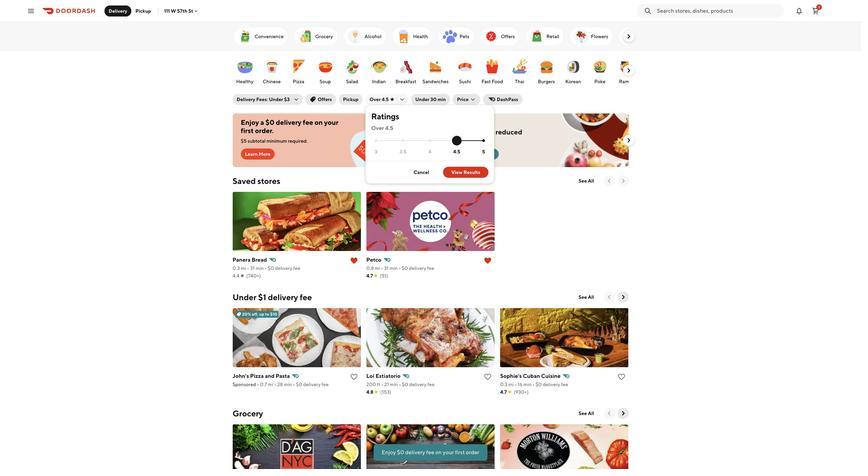 Task type: vqa. For each thing, say whether or not it's contained in the screenshot.
Health ICON
yes



Task type: locate. For each thing, give the bounding box(es) containing it.
0 horizontal spatial 30
[[431, 97, 437, 102]]

fee inside enjoy a $0 delivery fee on your first order.
[[303, 118, 314, 126]]

first left order
[[456, 449, 465, 456]]

off,
[[252, 312, 259, 317]]

previous button of carousel image
[[606, 178, 613, 184], [606, 294, 613, 301], [606, 410, 613, 417]]

30 right for
[[477, 151, 483, 157]]

0 vertical spatial 0.3
[[233, 266, 240, 271]]

0.3 for sophie's cuban cuisine
[[501, 382, 508, 387]]

200 ft • 21 min • $​0 delivery fee
[[367, 382, 435, 387]]

burgers
[[538, 79, 556, 84]]

0 vertical spatial over 4.5
[[370, 97, 389, 102]]

1 vertical spatial enjoy
[[382, 449, 396, 456]]

a
[[261, 118, 264, 126]]

2 horizontal spatial click to add this store to your saved list image
[[618, 373, 626, 381]]

0 vertical spatial over
[[370, 97, 381, 102]]

2 previous button of carousel image from the top
[[606, 294, 613, 301]]

pets image
[[442, 28, 459, 45]]

convenience image
[[237, 28, 253, 45]]

4.8
[[367, 390, 374, 395]]

mi down sophie's
[[509, 382, 514, 387]]

0 horizontal spatial first
[[241, 127, 254, 135]]

(153)
[[381, 390, 392, 395]]

3 stars and over image
[[375, 139, 378, 142]]

fee inside under $1 delivery fee link
[[300, 292, 312, 302]]

first
[[241, 127, 254, 135], [456, 449, 465, 456]]

1 horizontal spatial 0.3
[[501, 382, 508, 387]]

notification bell image
[[796, 7, 804, 15]]

under inside button
[[416, 97, 430, 102]]

1 31 from the left
[[250, 266, 255, 271]]

4.5 down ratings
[[386, 125, 394, 131]]

4.7
[[367, 273, 373, 279], [501, 390, 507, 395]]

1 horizontal spatial 4.7
[[501, 390, 507, 395]]

1 horizontal spatial under
[[269, 97, 283, 102]]

delivery
[[276, 118, 302, 126], [452, 128, 478, 136], [275, 266, 293, 271], [409, 266, 427, 271], [268, 292, 298, 302], [303, 382, 321, 387], [410, 382, 427, 387], [543, 382, 561, 387], [406, 449, 426, 456]]

1 vertical spatial grocery
[[233, 409, 263, 418]]

pickup button down salad on the top of page
[[339, 94, 363, 105]]

0 horizontal spatial pizza
[[250, 373, 264, 380]]

mi right 0.7
[[268, 382, 274, 387]]

0 horizontal spatial offers
[[318, 97, 332, 102]]

fees,
[[479, 128, 495, 136]]

under down sandwiches
[[416, 97, 430, 102]]

1 horizontal spatial enjoy
[[382, 449, 396, 456]]

1 horizontal spatial 31
[[384, 266, 389, 271]]

under up 20%
[[233, 292, 257, 302]]

pickup button left 111
[[131, 5, 155, 16]]

min inside button
[[438, 97, 446, 102]]

sponsored • 0.7 mi • 28 min • $0 delivery fee
[[233, 382, 329, 387]]

1 horizontal spatial pizza
[[293, 79, 305, 84]]

• right 28
[[293, 382, 295, 387]]

min right 28
[[284, 382, 292, 387]]

1 vertical spatial 4.7
[[501, 390, 507, 395]]

0.3 down sophie's
[[501, 382, 508, 387]]

on left order
[[436, 449, 442, 456]]

2 horizontal spatial under
[[416, 97, 430, 102]]

2 see from the top
[[579, 295, 588, 300]]

31 up (740+) at the left
[[250, 266, 255, 271]]

2 vertical spatial previous button of carousel image
[[606, 410, 613, 417]]

$​0 for loi estiatorio
[[402, 382, 409, 387]]

0 items, open order cart image
[[812, 7, 821, 15]]

1 vertical spatial see all
[[579, 295, 595, 300]]

mi right 0.8
[[375, 266, 380, 271]]

0 horizontal spatial click to add this store to your saved list image
[[350, 373, 358, 381]]

1 vertical spatial pizza
[[250, 373, 264, 380]]

pizza left soup
[[293, 79, 305, 84]]

petco
[[367, 257, 382, 263]]

• left 28
[[275, 382, 277, 387]]

flowers image
[[574, 28, 590, 45]]

poke
[[595, 79, 606, 84]]

$0
[[266, 118, 275, 126], [442, 128, 451, 136], [296, 382, 303, 387], [397, 449, 405, 456]]

1 vertical spatial 0.3
[[501, 382, 508, 387]]

over up 3 stars and over image
[[372, 125, 384, 131]]

min for loi estiatorio
[[390, 382, 398, 387]]

alcohol image
[[347, 28, 364, 45]]

stores
[[258, 176, 281, 186]]

31
[[250, 266, 255, 271], [384, 266, 389, 271]]

0 horizontal spatial on
[[315, 118, 323, 126]]

your down offers button
[[325, 118, 339, 126]]

1 horizontal spatial grocery link
[[295, 28, 337, 45]]

flowers link
[[571, 28, 613, 45]]

4.5
[[382, 97, 389, 102], [386, 125, 394, 131], [454, 149, 461, 154]]

1 see from the top
[[579, 178, 588, 184]]

2 see all from the top
[[579, 295, 595, 300]]

pickup left 111
[[136, 8, 151, 14]]

31 for panera bread
[[250, 266, 255, 271]]

$​0 for panera bread
[[268, 266, 274, 271]]

mi down panera
[[241, 266, 246, 271]]

1 vertical spatial grocery link
[[233, 408, 263, 419]]

min down sandwiches
[[438, 97, 446, 102]]

0 vertical spatial pickup button
[[131, 5, 155, 16]]

3 click to add this store to your saved list image from the left
[[618, 373, 626, 381]]

0 vertical spatial 30
[[431, 97, 437, 102]]

1 vertical spatial pickup
[[343, 97, 359, 102]]

try
[[446, 151, 453, 157]]

0.3 mi • 31 min • $​0 delivery fee
[[233, 266, 301, 271]]

mi for panera bread
[[241, 266, 246, 271]]

min down bread
[[256, 266, 264, 271]]

grocery right grocery image
[[316, 34, 333, 39]]

see all
[[579, 178, 595, 184], [579, 295, 595, 300], [579, 411, 595, 416]]

on down offers button
[[315, 118, 323, 126]]

(740+)
[[247, 273, 261, 279]]

cancel
[[414, 170, 430, 175]]

0 vertical spatial pickup
[[136, 8, 151, 14]]

first up $5
[[241, 127, 254, 135]]

1 horizontal spatial pickup button
[[339, 94, 363, 105]]

sponsored
[[233, 382, 256, 387]]

0 vertical spatial first
[[241, 127, 254, 135]]

free
[[458, 151, 469, 157]]

0.3 up 4.4
[[233, 266, 240, 271]]

convenience link
[[234, 28, 288, 45]]

view results
[[452, 170, 481, 175]]

see all for stores
[[579, 178, 595, 184]]

0 horizontal spatial enjoy
[[241, 118, 259, 126]]

for
[[470, 151, 476, 157]]

over 4.5 down ratings
[[372, 125, 394, 131]]

offers inside offers link
[[502, 34, 515, 39]]

next button of carousel image
[[626, 33, 633, 40], [626, 67, 633, 74], [626, 137, 633, 144], [620, 294, 627, 301], [620, 410, 627, 417]]

3 see all from the top
[[579, 411, 595, 416]]

1 horizontal spatial click to remove this store from your saved list image
[[484, 257, 492, 265]]

fee
[[303, 118, 314, 126], [294, 266, 301, 271], [428, 266, 435, 271], [300, 292, 312, 302], [322, 382, 329, 387], [428, 382, 435, 387], [562, 382, 569, 387], [427, 449, 435, 456]]

saved stores link
[[233, 175, 281, 187]]

1 vertical spatial 30
[[477, 151, 483, 157]]

0 vertical spatial all
[[589, 178, 595, 184]]

2 all from the top
[[589, 295, 595, 300]]

2 vertical spatial see all
[[579, 411, 595, 416]]

4.4
[[233, 273, 240, 279]]

1 vertical spatial first
[[456, 449, 465, 456]]

0 horizontal spatial 0.3
[[233, 266, 240, 271]]

2 31 from the left
[[384, 266, 389, 271]]

2 vertical spatial all
[[589, 411, 595, 416]]

reduced
[[496, 128, 523, 136]]

$0 inside enjoy a $0 delivery fee on your first order.
[[266, 118, 275, 126]]

1 horizontal spatial delivery
[[237, 97, 256, 102]]

0 vertical spatial offers
[[502, 34, 515, 39]]

2 vertical spatial see all link
[[575, 408, 599, 419]]

over 4.5 inside button
[[370, 97, 389, 102]]

john's
[[233, 373, 249, 380]]

2 see all link from the top
[[575, 292, 599, 303]]

0 horizontal spatial 31
[[250, 266, 255, 271]]

1 horizontal spatial your
[[443, 449, 454, 456]]

1 vertical spatial see all link
[[575, 292, 599, 303]]

$5
[[241, 138, 247, 144]]

0.8 mi • 31 min • $​0 delivery fee
[[367, 266, 435, 271]]

0 horizontal spatial under
[[233, 292, 257, 302]]

1 click to remove this store from your saved list image from the left
[[350, 257, 358, 265]]

under for under $1 delivery fee
[[233, 292, 257, 302]]

1 previous button of carousel image from the top
[[606, 178, 613, 184]]

$1
[[258, 292, 267, 302]]

convenience
[[255, 34, 284, 39]]

healthy
[[237, 79, 254, 84]]

john's pizza and pasta
[[233, 373, 290, 380]]

min right 21
[[390, 382, 398, 387]]

price
[[457, 97, 469, 102]]

offers down soup
[[318, 97, 332, 102]]

0 vertical spatial see
[[579, 178, 588, 184]]

see all link
[[575, 175, 599, 187], [575, 292, 599, 303], [575, 408, 599, 419]]

3 see all link from the top
[[575, 408, 599, 419]]

111 w 57th st
[[164, 8, 193, 14]]

1 horizontal spatial 30
[[477, 151, 483, 157]]

pickup
[[136, 8, 151, 14], [343, 97, 359, 102]]

grocery image
[[298, 28, 314, 45]]

1 vertical spatial previous button of carousel image
[[606, 294, 613, 301]]

under 30 min button
[[412, 94, 451, 105]]

1 see all from the top
[[579, 178, 595, 184]]

sophie's
[[501, 373, 522, 380]]

order.
[[255, 127, 274, 135]]

see all for $1
[[579, 295, 595, 300]]

pickup down salad on the top of page
[[343, 97, 359, 102]]

0 horizontal spatial pickup
[[136, 8, 151, 14]]

fast food
[[482, 79, 504, 84]]

try it free for 30 days button
[[442, 149, 499, 160]]

see
[[579, 178, 588, 184], [579, 295, 588, 300], [579, 411, 588, 416]]

estiatorio
[[376, 373, 401, 380]]

try it free for 30 days
[[446, 151, 495, 157]]

1 vertical spatial delivery
[[237, 97, 256, 102]]

1 all from the top
[[589, 178, 595, 184]]

0 vertical spatial on
[[315, 118, 323, 126]]

grocery
[[316, 34, 333, 39], [233, 409, 263, 418]]

5 stars and over image
[[483, 139, 486, 142]]

price button
[[453, 94, 481, 105]]

pickup button
[[131, 5, 155, 16], [339, 94, 363, 105]]

30 inside button
[[431, 97, 437, 102]]

over down 'indian' on the left top of page
[[370, 97, 381, 102]]

pizza
[[293, 79, 305, 84], [250, 373, 264, 380]]

0 vertical spatial your
[[325, 118, 339, 126]]

over 4.5 down 'indian' on the left top of page
[[370, 97, 389, 102]]

0 vertical spatial 4.5
[[382, 97, 389, 102]]

20%
[[242, 312, 251, 317]]

under 30 min
[[416, 97, 446, 102]]

click to remove this store from your saved list image
[[350, 257, 358, 265], [484, 257, 492, 265]]

your left order
[[443, 449, 454, 456]]

3.5 stars and over image
[[402, 139, 405, 142]]

1 vertical spatial offers
[[318, 97, 332, 102]]

under left the $3
[[269, 97, 283, 102]]

2 click to remove this store from your saved list image from the left
[[484, 257, 492, 265]]

ratings
[[372, 111, 400, 121]]

under $1 delivery fee link
[[233, 292, 312, 303]]

enjoy inside enjoy a $0 delivery fee on your first order.
[[241, 118, 259, 126]]

retail image
[[529, 28, 546, 45]]

$5 subtotal minimum required.
[[241, 138, 308, 144]]

0 vertical spatial enjoy
[[241, 118, 259, 126]]

grocery link
[[295, 28, 337, 45], [233, 408, 263, 419]]

1 vertical spatial over 4.5
[[372, 125, 394, 131]]

0 vertical spatial delivery
[[109, 8, 127, 14]]

2 vertical spatial see
[[579, 411, 588, 416]]

over 4.5 button
[[366, 94, 409, 105]]

sandwiches
[[423, 79, 449, 84]]

1 click to add this store to your saved list image from the left
[[350, 373, 358, 381]]

0 horizontal spatial your
[[325, 118, 339, 126]]

$0 inside $0 delivery fees, reduced service fees
[[442, 128, 451, 136]]

30
[[431, 97, 437, 102], [477, 151, 483, 157]]

4.5 right try
[[454, 149, 461, 154]]

0 vertical spatial grocery
[[316, 34, 333, 39]]

min right 0.8
[[390, 266, 398, 271]]

0 vertical spatial see all link
[[575, 175, 599, 187]]

4 stars and over image
[[429, 139, 432, 142]]

0 vertical spatial see all
[[579, 178, 595, 184]]

4.7 left the (930+)
[[501, 390, 507, 395]]

1 vertical spatial all
[[589, 295, 595, 300]]

offers
[[502, 34, 515, 39], [318, 97, 332, 102]]

grocery down "sponsored"
[[233, 409, 263, 418]]

delivery inside button
[[109, 8, 127, 14]]

health image
[[396, 28, 412, 45]]

• down "panera bread" at the left bottom of page
[[247, 266, 249, 271]]

0 vertical spatial 4.7
[[367, 273, 373, 279]]

all
[[589, 178, 595, 184], [589, 295, 595, 300], [589, 411, 595, 416]]

up
[[259, 312, 265, 317]]

1 vertical spatial on
[[436, 449, 442, 456]]

minimum
[[267, 138, 287, 144]]

0 horizontal spatial 4.7
[[367, 273, 373, 279]]

$10
[[270, 312, 277, 317]]

1 vertical spatial your
[[443, 449, 454, 456]]

4.7 for petco
[[367, 273, 373, 279]]

4.7 down 0.8
[[367, 273, 373, 279]]

click to add this store to your saved list image
[[350, 373, 358, 381], [484, 373, 492, 381], [618, 373, 626, 381]]

delivery
[[109, 8, 127, 14], [237, 97, 256, 102]]

30 down sandwiches
[[431, 97, 437, 102]]

1 horizontal spatial pickup
[[343, 97, 359, 102]]

4.5 up ratings
[[382, 97, 389, 102]]

1 horizontal spatial click to add this store to your saved list image
[[484, 373, 492, 381]]

1 see all link from the top
[[575, 175, 599, 187]]

min
[[438, 97, 446, 102], [256, 266, 264, 271], [390, 266, 398, 271], [284, 382, 292, 387], [390, 382, 398, 387], [524, 382, 532, 387]]

0 horizontal spatial delivery
[[109, 8, 127, 14]]

offers right offers image
[[502, 34, 515, 39]]

31 up the (51)
[[384, 266, 389, 271]]

21
[[385, 382, 389, 387]]

1 horizontal spatial first
[[456, 449, 465, 456]]

$3
[[284, 97, 290, 102]]

3
[[375, 149, 378, 154]]

pizza up 0.7
[[250, 373, 264, 380]]

1 horizontal spatial offers
[[502, 34, 515, 39]]

0 vertical spatial previous button of carousel image
[[606, 178, 613, 184]]

0 horizontal spatial click to remove this store from your saved list image
[[350, 257, 358, 265]]

1 vertical spatial see
[[579, 295, 588, 300]]

subtotal
[[248, 138, 266, 144]]

min right 16
[[524, 382, 532, 387]]



Task type: describe. For each thing, give the bounding box(es) containing it.
$​0 for petco
[[402, 266, 408, 271]]

w
[[171, 8, 176, 14]]

soup
[[320, 79, 331, 84]]

offers link
[[481, 28, 520, 45]]

catering image
[[623, 28, 639, 45]]

open menu image
[[27, 7, 35, 15]]

mi for petco
[[375, 266, 380, 271]]

cuisine
[[542, 373, 561, 380]]

0 horizontal spatial pickup button
[[131, 5, 155, 16]]

4.7 for sophie's cuban cuisine
[[501, 390, 507, 395]]

ramen
[[620, 79, 635, 84]]

$0 delivery fees, reduced service fees
[[442, 128, 523, 144]]

results
[[464, 170, 481, 175]]

chinese
[[263, 79, 281, 84]]

health
[[414, 34, 428, 39]]

alcohol link
[[344, 28, 386, 45]]

offers image
[[484, 28, 500, 45]]

111 w 57th st button
[[164, 8, 199, 14]]

see all link for stores
[[575, 175, 599, 187]]

korean
[[566, 79, 582, 84]]

delivery inside enjoy a $0 delivery fee on your first order.
[[276, 118, 302, 126]]

1 button
[[810, 4, 823, 18]]

1 vertical spatial 4.5
[[386, 125, 394, 131]]

3.5
[[400, 149, 407, 154]]

over inside button
[[370, 97, 381, 102]]

pets
[[460, 34, 470, 39]]

on inside enjoy a $0 delivery fee on your first order.
[[315, 118, 323, 126]]

service
[[442, 136, 465, 144]]

days
[[484, 151, 495, 157]]

click to add this store to your saved list image for cuisine
[[618, 373, 626, 381]]

all for stores
[[589, 178, 595, 184]]

learn more button
[[241, 149, 275, 160]]

• right 21
[[399, 382, 401, 387]]

loi estiatorio
[[367, 373, 401, 380]]

28
[[278, 382, 283, 387]]

next button of carousel image
[[620, 178, 627, 184]]

click to remove this store from your saved list image for panera bread
[[350, 257, 358, 265]]

retail link
[[526, 28, 564, 45]]

0 vertical spatial pizza
[[293, 79, 305, 84]]

your inside enjoy a $0 delivery fee on your first order.
[[325, 118, 339, 126]]

click to remove this store from your saved list image for petco
[[484, 257, 492, 265]]

1 horizontal spatial on
[[436, 449, 442, 456]]

food
[[492, 79, 504, 84]]

previous button of carousel image for $1
[[606, 294, 613, 301]]

learn
[[245, 151, 258, 157]]

it
[[454, 151, 457, 157]]

57th
[[177, 8, 188, 14]]

fees
[[466, 136, 480, 144]]

all for $1
[[589, 295, 595, 300]]

see all link for $1
[[575, 292, 599, 303]]

pets link
[[439, 28, 474, 45]]

3 all from the top
[[589, 411, 595, 416]]

panera
[[233, 257, 251, 263]]

view results button
[[444, 167, 489, 178]]

1
[[819, 5, 821, 9]]

delivery for delivery fees: under $3
[[237, 97, 256, 102]]

• up the (51)
[[381, 266, 383, 271]]

enjoy for enjoy a $0 delivery fee on your first order.
[[241, 118, 259, 126]]

required.
[[288, 138, 308, 144]]

to
[[265, 312, 269, 317]]

bread
[[252, 257, 267, 263]]

order
[[466, 449, 480, 456]]

first inside enjoy a $0 delivery fee on your first order.
[[241, 127, 254, 135]]

2 vertical spatial 4.5
[[454, 149, 461, 154]]

0.7
[[260, 382, 267, 387]]

min for sophie's cuban cuisine
[[524, 382, 532, 387]]

thai
[[515, 79, 525, 84]]

16
[[518, 382, 523, 387]]

dashpass
[[497, 97, 519, 102]]

min for panera bread
[[256, 266, 264, 271]]

• left 0.7
[[257, 382, 259, 387]]

• right 0.8
[[399, 266, 401, 271]]

loi
[[367, 373, 375, 380]]

0.8
[[367, 266, 374, 271]]

see for $1
[[579, 295, 588, 300]]

offers button
[[306, 94, 336, 105]]

• down cuban
[[533, 382, 535, 387]]

0 vertical spatial grocery link
[[295, 28, 337, 45]]

(930+)
[[514, 390, 529, 395]]

2 click to add this store to your saved list image from the left
[[484, 373, 492, 381]]

0.3 for panera bread
[[233, 266, 240, 271]]

more
[[259, 151, 271, 157]]

3 see from the top
[[579, 411, 588, 416]]

4
[[429, 149, 432, 154]]

retail
[[547, 34, 560, 39]]

mi for sophie's cuban cuisine
[[509, 382, 514, 387]]

under $1 delivery fee
[[233, 292, 312, 302]]

enjoy a $0 delivery fee on your first order.
[[241, 118, 339, 135]]

sophie's cuban cuisine
[[501, 373, 561, 380]]

delivery fees: under $3
[[237, 97, 290, 102]]

4.5 inside button
[[382, 97, 389, 102]]

$​0 for sophie's cuban cuisine
[[536, 382, 542, 387]]

31 for petco
[[384, 266, 389, 271]]

alcohol
[[365, 34, 382, 39]]

1 vertical spatial pickup button
[[339, 94, 363, 105]]

(51)
[[380, 273, 388, 279]]

enjoy $0 delivery fee on your first order
[[382, 449, 480, 456]]

delivery for delivery
[[109, 8, 127, 14]]

salad
[[346, 79, 359, 84]]

• down bread
[[265, 266, 267, 271]]

and
[[265, 373, 275, 380]]

3 previous button of carousel image from the top
[[606, 410, 613, 417]]

see for stores
[[579, 178, 588, 184]]

• right ft
[[382, 382, 384, 387]]

1 horizontal spatial grocery
[[316, 34, 333, 39]]

1 vertical spatial over
[[372, 125, 384, 131]]

enjoy for enjoy $0 delivery fee on your first order
[[382, 449, 396, 456]]

30 inside button
[[477, 151, 483, 157]]

min for petco
[[390, 266, 398, 271]]

0 horizontal spatial grocery
[[233, 409, 263, 418]]

Store search: begin typing to search for stores available on DoorDash text field
[[658, 7, 781, 15]]

0.3 mi • 16 min • $​0 delivery fee
[[501, 382, 569, 387]]

previous button of carousel image for stores
[[606, 178, 613, 184]]

saved stores
[[233, 176, 281, 186]]

click to add this store to your saved list image for and
[[350, 373, 358, 381]]

panera bread
[[233, 257, 267, 263]]

dashpass button
[[484, 94, 523, 105]]

under for under 30 min
[[416, 97, 430, 102]]

• left 16
[[515, 382, 517, 387]]

delivery inside $0 delivery fees, reduced service fees
[[452, 128, 478, 136]]

offers inside offers button
[[318, 97, 332, 102]]

0 horizontal spatial grocery link
[[233, 408, 263, 419]]

ft
[[377, 382, 381, 387]]

saved
[[233, 176, 256, 186]]

cuban
[[524, 373, 541, 380]]

20% off, up to $10
[[242, 312, 277, 317]]

fees:
[[256, 97, 268, 102]]

5
[[483, 149, 486, 154]]



